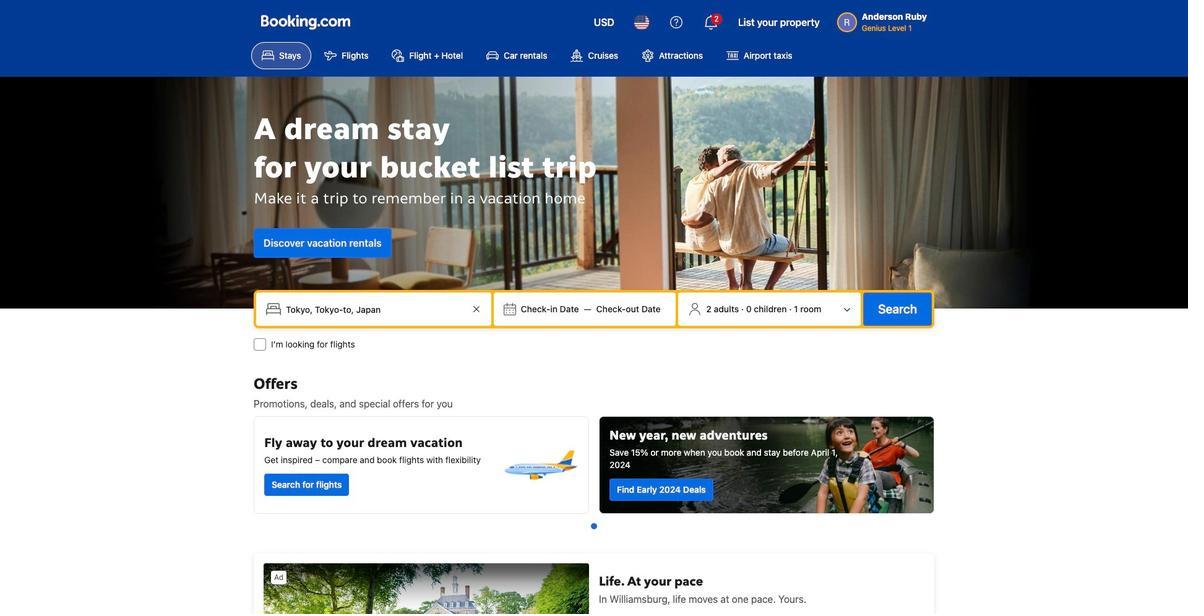 Task type: vqa. For each thing, say whether or not it's contained in the screenshot.
CORPORATE CONTACT link
no



Task type: locate. For each thing, give the bounding box(es) containing it.
a young girl and woman kayak on a river image
[[600, 417, 934, 514]]

main content
[[249, 375, 940, 615]]

progress bar
[[591, 524, 597, 530]]

booking.com image
[[261, 15, 350, 30]]

advertisement element
[[254, 554, 935, 615]]



Task type: describe. For each thing, give the bounding box(es) containing it.
fly away to your dream vacation image
[[502, 427, 579, 504]]

your account menu anderson ruby genius level 1 element
[[837, 6, 932, 34]]

Where are you going? field
[[281, 298, 469, 321]]



